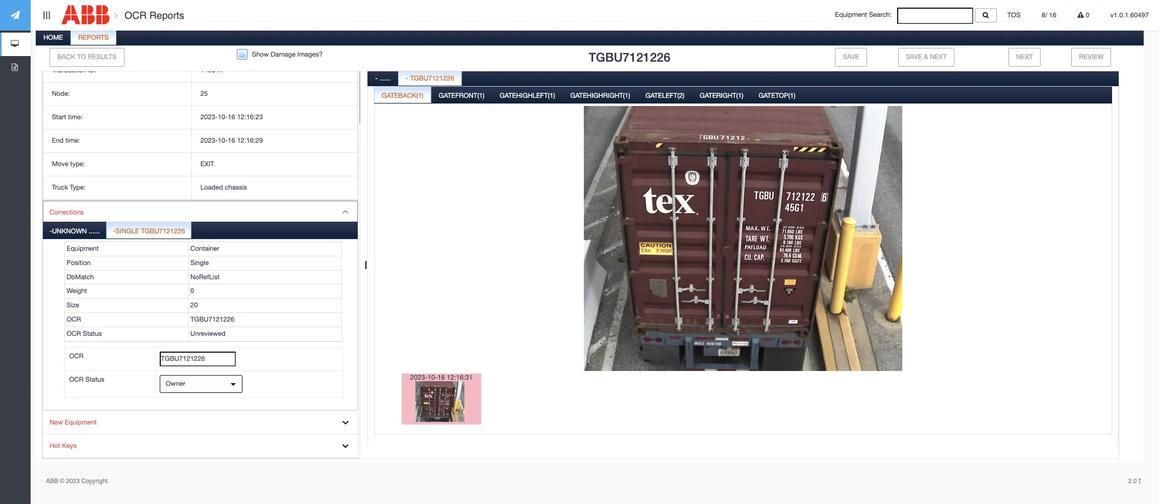 Task type: locate. For each thing, give the bounding box(es) containing it.
10-
[[218, 113, 228, 121], [218, 137, 228, 144], [428, 374, 438, 382]]

time:
[[68, 113, 83, 121], [65, 137, 80, 144]]

save down equipment search:
[[843, 53, 860, 61]]

1 vertical spatial ocr status
[[69, 376, 104, 384]]

move type:
[[52, 160, 85, 168]]

save & next button
[[898, 48, 955, 67]]

1 vertical spatial reports
[[78, 34, 109, 41]]

-unknown ...... link
[[43, 222, 106, 239]]

16 left 12:16:31 at the bottom left
[[438, 374, 445, 382]]

- inside -single tgbu7121226 "link"
[[113, 228, 116, 235]]

tab list
[[368, 69, 1119, 466], [374, 86, 1113, 464], [43, 222, 358, 411]]

tab list containing - ......
[[368, 69, 1119, 466]]

abb
[[46, 478, 58, 486]]

equipment
[[835, 11, 868, 19], [67, 245, 99, 253], [65, 419, 97, 427]]

save
[[843, 53, 860, 61], [906, 53, 922, 61]]

1 vertical spatial row group
[[65, 243, 342, 342]]

row group containing equipment
[[65, 243, 342, 342]]

save button
[[835, 48, 867, 67]]

1 horizontal spatial ......
[[380, 74, 391, 82]]

gatefront(1) link
[[432, 86, 492, 106]]

transaction id:
[[52, 66, 96, 74]]

time: right end at the top of the page
[[65, 137, 80, 144]]

0
[[1084, 11, 1090, 19], [190, 288, 194, 295]]

tab list containing -unknown ......
[[43, 222, 358, 411]]

10- down 2023-10-16 12:16:23
[[218, 137, 228, 144]]

0 vertical spatial ......
[[380, 74, 391, 82]]

status
[[83, 330, 102, 338], [85, 376, 104, 384]]

start time:
[[52, 113, 83, 121]]

menu
[[42, 11, 358, 460]]

2 save from the left
[[906, 53, 922, 61]]

loaded chassis
[[201, 184, 247, 191]]

time: for start time:
[[68, 113, 83, 121]]

2 vertical spatial equipment
[[65, 419, 97, 427]]

0 horizontal spatial reports
[[78, 34, 109, 41]]

status up new equipment
[[85, 376, 104, 384]]

ocr status
[[67, 330, 102, 338], [69, 376, 104, 384]]

single
[[116, 228, 139, 235], [190, 259, 209, 267]]

tab list containing gateback(1)
[[374, 86, 1113, 464]]

hot keys
[[50, 443, 77, 451]]

navigation
[[0, 0, 31, 80]]

2.0
[[1129, 478, 1139, 486]]

next
[[930, 53, 947, 61], [1017, 53, 1033, 61]]

None field
[[898, 8, 974, 24], [160, 352, 236, 367], [898, 8, 974, 24], [160, 352, 236, 367]]

16 left 12:16:23
[[228, 113, 235, 121]]

2023- for 2023-10-16 12:16:31
[[410, 374, 428, 382]]

2023- down "25"
[[201, 113, 218, 121]]

0 up 20
[[190, 288, 194, 295]]

2023- up 'exit'
[[201, 137, 218, 144]]

2023
[[66, 478, 80, 486]]

next right &
[[930, 53, 947, 61]]

2023- for 2023-10-16 12:16:29
[[201, 137, 218, 144]]

images?
[[297, 50, 323, 58]]

gatehighleft(1)
[[500, 92, 555, 99]]

0 horizontal spatial save
[[843, 53, 860, 61]]

- right the -unknown ......
[[113, 228, 116, 235]]

gatefront(1)
[[439, 92, 485, 99]]

hot keys link
[[43, 435, 358, 459]]

0 horizontal spatial next
[[930, 53, 947, 61]]

0 vertical spatial 10-
[[218, 113, 228, 121]]

reports inside tgbu7121226 tab list
[[78, 34, 109, 41]]

node:
[[52, 90, 70, 98]]

2 vertical spatial 10-
[[428, 374, 438, 382]]

end
[[52, 137, 64, 144]]

...... up 'gateback(1)' on the top of page
[[380, 74, 391, 82]]

1 vertical spatial equipment
[[67, 245, 99, 253]]

0 inside row group
[[190, 288, 194, 295]]

- up 'gateback(1)' on the top of page
[[406, 74, 409, 82]]

status down weight
[[83, 330, 102, 338]]

gateleft(2) link
[[639, 86, 692, 106]]

next down the tos dropdown button
[[1017, 53, 1033, 61]]

1 vertical spatial 10-
[[218, 137, 228, 144]]

ocr reports
[[122, 10, 184, 21]]

0 horizontal spatial 0
[[190, 288, 194, 295]]

menu item containing corrections
[[43, 201, 358, 412]]

corrections link
[[43, 201, 358, 225]]

equipment up position
[[67, 245, 99, 253]]

- inside -unknown ...... link
[[49, 228, 52, 235]]

...... right unknown
[[89, 228, 100, 235]]

abb © 2023 copyright.
[[46, 478, 109, 486]]

1 vertical spatial single
[[190, 259, 209, 267]]

- up gateback(1) link
[[375, 74, 378, 82]]

- down corrections
[[49, 228, 52, 235]]

1 save from the left
[[843, 53, 860, 61]]

149841
[[201, 66, 223, 74]]

save left &
[[906, 53, 922, 61]]

save for save & next
[[906, 53, 922, 61]]

ocr status down the size
[[67, 330, 102, 338]]

12:16:29
[[237, 137, 263, 144]]

noreflist
[[190, 273, 220, 281]]

tgbu7121226 tab list
[[34, 11, 1144, 466]]

0 vertical spatial time:
[[68, 113, 83, 121]]

back to results
[[57, 53, 117, 61]]

reports
[[149, 10, 184, 21], [78, 34, 109, 41]]

show damage images?
[[252, 50, 323, 58]]

- inside - tgbu7121226 link
[[406, 74, 409, 82]]

16
[[1049, 11, 1057, 19], [228, 113, 235, 121], [228, 137, 235, 144], [438, 374, 445, 382]]

2023- for 2023-10-16 12:16:23
[[201, 113, 218, 121]]

equipment left search:
[[835, 11, 868, 19]]

- inside - ...... link
[[375, 74, 378, 82]]

0 vertical spatial 0
[[1084, 11, 1090, 19]]

0 inside dropdown button
[[1084, 11, 1090, 19]]

single inside "link"
[[116, 228, 139, 235]]

equipment search:
[[835, 11, 898, 19]]

tgbu7121226 down 'corrections' link
[[141, 228, 185, 235]]

tgbu7121226 inside "link"
[[141, 228, 185, 235]]

0 horizontal spatial ......
[[89, 228, 100, 235]]

1 horizontal spatial reports
[[149, 10, 184, 21]]

0 vertical spatial ocr status
[[67, 330, 102, 338]]

0 vertical spatial single
[[116, 228, 139, 235]]

0 vertical spatial equipment
[[835, 11, 868, 19]]

0 horizontal spatial single
[[116, 228, 139, 235]]

unknown
[[52, 228, 87, 235]]

2023-
[[201, 113, 218, 121], [201, 137, 218, 144], [410, 374, 428, 382]]

tgbu7121226 up 'gatehighright(1)'
[[589, 50, 671, 64]]

0 vertical spatial reports
[[149, 10, 184, 21]]

1 vertical spatial status
[[85, 376, 104, 384]]

results
[[88, 53, 117, 61]]

equipment right new
[[65, 419, 97, 427]]

equipment inside row group
[[67, 245, 99, 253]]

1 vertical spatial ......
[[89, 228, 100, 235]]

......
[[380, 74, 391, 82], [89, 228, 100, 235]]

2023-10-16 12:16:23
[[201, 113, 263, 121]]

home
[[43, 34, 63, 41]]

new
[[50, 419, 63, 427]]

16 for 2023-10-16 12:16:31
[[438, 374, 445, 382]]

row group
[[43, 36, 357, 200], [65, 243, 342, 342]]

menu containing transaction id:
[[42, 11, 358, 460]]

16 left 12:16:29
[[228, 137, 235, 144]]

ocr status up new equipment
[[69, 376, 104, 384]]

bars image
[[42, 11, 51, 19]]

-
[[375, 74, 378, 82], [406, 74, 409, 82], [49, 228, 52, 235], [113, 228, 116, 235]]

16 right 8/
[[1049, 11, 1057, 19]]

2023-10-16 12:16:29
[[201, 137, 263, 144]]

new equipment
[[50, 419, 97, 427]]

1 horizontal spatial save
[[906, 53, 922, 61]]

0 vertical spatial row group
[[43, 36, 357, 200]]

container
[[190, 245, 219, 253]]

1 vertical spatial time:
[[65, 137, 80, 144]]

new equipment link
[[43, 412, 358, 435]]

©
[[60, 478, 64, 486]]

10- up 2023-10-16 12:16:29
[[218, 113, 228, 121]]

corrections
[[50, 209, 84, 216]]

1 horizontal spatial 0
[[1084, 11, 1090, 19]]

time: right "start"
[[68, 113, 83, 121]]

2023- left 12:16:31 at the bottom left
[[410, 374, 428, 382]]

1 horizontal spatial next
[[1017, 53, 1033, 61]]

10- inside tab list
[[428, 374, 438, 382]]

1 vertical spatial 2023-
[[201, 137, 218, 144]]

16 inside dropdown button
[[1049, 11, 1057, 19]]

menu item
[[43, 201, 358, 412]]

0 vertical spatial 2023-
[[201, 113, 218, 121]]

10- for 12:16:29
[[218, 137, 228, 144]]

ocr
[[125, 10, 147, 21], [67, 316, 81, 324], [67, 330, 81, 338], [69, 353, 84, 360], [69, 376, 84, 384]]

0 right 8/ 16
[[1084, 11, 1090, 19]]

1 vertical spatial 0
[[190, 288, 194, 295]]

- ......
[[375, 74, 391, 82]]

to
[[77, 53, 86, 61]]

10- left 12:16:31 at the bottom left
[[428, 374, 438, 382]]

2 vertical spatial 2023-
[[410, 374, 428, 382]]

tos button
[[997, 0, 1031, 31]]



Task type: describe. For each thing, give the bounding box(es) containing it.
loaded
[[201, 184, 223, 191]]

truck type:
[[52, 184, 86, 191]]

long arrow up image
[[1139, 479, 1142, 485]]

- for - tgbu7121226
[[406, 74, 409, 82]]

gatehighleft(1) link
[[493, 86, 562, 106]]

tgbu7121226 up gatefront(1)
[[410, 74, 454, 82]]

-unknown ......
[[49, 228, 100, 235]]

gateright(1) link
[[693, 86, 751, 106]]

exit
[[201, 160, 214, 168]]

25
[[201, 90, 208, 98]]

2 next from the left
[[1017, 53, 1033, 61]]

0 vertical spatial status
[[83, 330, 102, 338]]

time: for end time:
[[65, 137, 80, 144]]

gatetop(1)
[[759, 92, 796, 99]]

owner
[[166, 380, 185, 388]]

warning image
[[1078, 12, 1084, 18]]

hot
[[50, 443, 60, 451]]

back
[[57, 53, 75, 61]]

gatehighright(1) link
[[563, 86, 638, 106]]

save for save
[[843, 53, 860, 61]]

tgbu7121226 up unreviewed on the bottom left of page
[[190, 316, 234, 324]]

...... inside menu item
[[89, 228, 100, 235]]

start
[[52, 113, 66, 121]]

8/ 16
[[1042, 11, 1057, 19]]

next button
[[1009, 48, 1041, 67]]

10- for 12:16:31
[[428, 374, 438, 382]]

10- for 12:16:23
[[218, 113, 228, 121]]

gateleft(2)
[[646, 92, 685, 99]]

review button
[[1072, 48, 1112, 67]]

gateback(1)
[[382, 92, 424, 99]]

menu inside tgbu7121226 tab list
[[42, 11, 358, 460]]

review
[[1080, 53, 1104, 61]]

move
[[52, 160, 68, 168]]

menu item inside tgbu7121226 tab list
[[43, 201, 358, 412]]

unreviewed
[[190, 330, 226, 338]]

gateback(1) link
[[375, 86, 431, 106]]

end time:
[[52, 137, 80, 144]]

1 next from the left
[[930, 53, 947, 61]]

0 button
[[1068, 0, 1100, 31]]

type:
[[70, 184, 86, 191]]

chassis
[[225, 184, 247, 191]]

reports link
[[71, 28, 116, 48]]

copyright.
[[81, 478, 109, 486]]

equipment for equipment
[[67, 245, 99, 253]]

back to results button
[[50, 48, 124, 67]]

size
[[67, 302, 79, 310]]

transaction
[[52, 66, 86, 74]]

show
[[252, 50, 269, 58]]

ocr status inside row group
[[67, 330, 102, 338]]

1 horizontal spatial single
[[190, 259, 209, 267]]

- for -unknown ......
[[49, 228, 52, 235]]

16 for 2023-10-16 12:16:29
[[228, 137, 235, 144]]

20
[[190, 302, 198, 310]]

- ...... link
[[368, 69, 398, 89]]

search:
[[869, 11, 892, 19]]

equipment for equipment search:
[[835, 11, 868, 19]]

weight
[[67, 288, 87, 295]]

- for - ......
[[375, 74, 378, 82]]

-single tgbu7121226 link
[[107, 222, 191, 239]]

row group containing transaction id:
[[43, 36, 357, 200]]

- for -single tgbu7121226
[[113, 228, 116, 235]]

v1.0.1.60497 button
[[1101, 0, 1160, 31]]

dbmatch
[[67, 273, 94, 281]]

search image
[[983, 12, 989, 18]]

home link
[[36, 28, 70, 48]]

-single tgbu7121226
[[113, 228, 185, 235]]

2023-10-16 12:16:31
[[410, 374, 473, 382]]

v1.0.1.60497
[[1111, 11, 1149, 19]]

gateright(1)
[[700, 92, 744, 99]]

tos
[[1008, 11, 1021, 19]]

- tgbu7121226
[[406, 74, 454, 82]]

position
[[67, 259, 91, 267]]

truck
[[52, 184, 68, 191]]

gatehighright(1)
[[570, 92, 630, 99]]

12:16:23
[[237, 113, 263, 121]]

id:
[[88, 66, 96, 74]]

8/
[[1042, 11, 1048, 19]]

12:16:31
[[447, 374, 473, 382]]

16 for 2023-10-16 12:16:23
[[228, 113, 235, 121]]

keys
[[62, 443, 77, 451]]

&
[[924, 53, 929, 61]]

damage
[[271, 50, 296, 58]]

gatetop(1) link
[[752, 86, 803, 106]]

8/ 16 button
[[1032, 0, 1067, 31]]

type:
[[70, 160, 85, 168]]

row group inside tab list
[[65, 243, 342, 342]]

- tgbu7121226 link
[[399, 69, 462, 89]]

save & next
[[906, 53, 947, 61]]



Task type: vqa. For each thing, say whether or not it's contained in the screenshot.
the top S CONTAINER(40) cell
no



